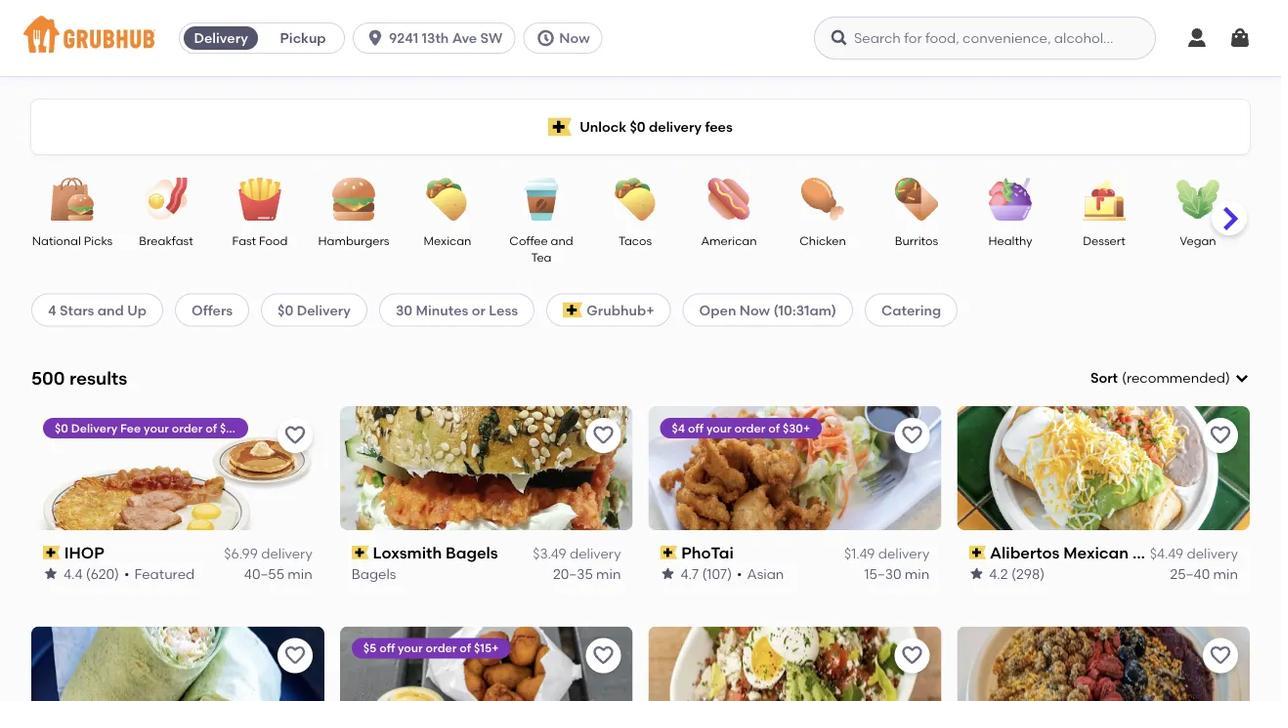 Task type: vqa. For each thing, say whether or not it's contained in the screenshot.
seafood 'image'
no



Task type: describe. For each thing, give the bounding box(es) containing it.
save this restaurant image for subshop logo
[[283, 645, 307, 668]]

0 horizontal spatial order
[[172, 421, 203, 435]]

hamburgers image
[[320, 178, 388, 221]]

delivery button
[[180, 22, 262, 54]]

$3.49 delivery
[[533, 546, 621, 563]]

less
[[489, 302, 518, 319]]

4.2 (298)
[[990, 566, 1045, 583]]

2 horizontal spatial $0
[[630, 119, 646, 135]]

open now (10:31am)
[[700, 302, 837, 319]]

$30+
[[783, 421, 811, 435]]

tacos image
[[601, 178, 670, 221]]

healthy
[[989, 234, 1033, 248]]

healthy image
[[977, 178, 1045, 221]]

0 vertical spatial mexican
[[424, 234, 472, 248]]

15–30
[[865, 566, 902, 583]]

$4 off your order of $30+
[[672, 421, 811, 435]]

subscription pass image for photai
[[660, 547, 678, 560]]

save this restaurant image for alibertos mexican food logo
[[1209, 424, 1233, 448]]

(
[[1122, 370, 1127, 387]]

vegan
[[1180, 234, 1217, 248]]

star icon image for ihop
[[43, 567, 59, 582]]

svg image inside 9241 13th ave sw button
[[366, 28, 385, 48]]

15–30 min
[[865, 566, 930, 583]]

3 star icon image from the left
[[969, 567, 985, 582]]

0 horizontal spatial food
[[259, 234, 288, 248]]

delivery left fees
[[649, 119, 702, 135]]

(107)
[[702, 566, 732, 583]]

none field containing sort
[[1091, 369, 1250, 388]]

500
[[31, 368, 65, 389]]

unlock
[[580, 119, 627, 135]]

4.2
[[990, 566, 1009, 583]]

delivery for $0 delivery fee your order of $15+
[[71, 421, 117, 435]]

1 vertical spatial $15+
[[474, 642, 499, 656]]

$0 for $0 delivery fee your order of $15+
[[55, 421, 68, 435]]

american
[[701, 234, 757, 248]]

1 horizontal spatial now
[[740, 302, 770, 319]]

coffee
[[510, 234, 548, 248]]

25–40
[[1171, 566, 1211, 583]]

national picks
[[32, 234, 113, 248]]

vegan image
[[1164, 178, 1233, 221]]

catering
[[882, 302, 942, 319]]

unlock $0 delivery fees
[[580, 119, 733, 135]]

9241 13th ave sw button
[[353, 22, 523, 54]]

subscription pass image for alibertos mexican food
[[969, 547, 986, 560]]

$0 delivery fee your order of $15+
[[55, 421, 245, 435]]

of for $4 off your order of $30+
[[769, 421, 780, 435]]

sort ( recommended )
[[1091, 370, 1231, 387]]

pickup
[[280, 30, 326, 46]]

• for photai
[[737, 566, 743, 583]]

4 stars and up
[[48, 302, 147, 319]]

alibertos
[[990, 544, 1060, 563]]

or
[[472, 302, 486, 319]]

svg image inside now button
[[536, 28, 556, 48]]

fast food
[[232, 234, 288, 248]]

30 minutes or less
[[396, 302, 518, 319]]

minutes
[[416, 302, 469, 319]]

$4.49 delivery
[[1151, 546, 1239, 563]]

open
[[700, 302, 737, 319]]

0 horizontal spatial of
[[206, 421, 217, 435]]

$1.49 delivery
[[845, 546, 930, 563]]

ihop
[[64, 544, 104, 563]]

subscription pass image for loxsmith bagels
[[352, 547, 369, 560]]

off for $4
[[688, 421, 704, 435]]

loxsmith bagels
[[373, 544, 498, 563]]

• featured
[[124, 566, 195, 583]]

your for $5 off your order of $15+
[[398, 642, 423, 656]]

(298)
[[1012, 566, 1045, 583]]

star icon image for photai
[[660, 567, 676, 582]]

order for $5 off your order of $15+
[[426, 642, 457, 656]]

grubhub+
[[587, 302, 655, 319]]

0 horizontal spatial and
[[98, 302, 124, 319]]

loxsmith bagels logo image
[[340, 407, 633, 531]]

Search for food, convenience, alcohol... search field
[[814, 17, 1157, 60]]

30
[[396, 302, 413, 319]]

hamburgers
[[318, 234, 390, 248]]

chicken
[[800, 234, 846, 248]]

chicken image
[[789, 178, 857, 221]]

picks
[[84, 234, 113, 248]]

alibertos mexican food logo image
[[957, 407, 1250, 531]]

dessert image
[[1071, 178, 1139, 221]]

$5 off your order of $15+
[[363, 642, 499, 656]]

pickup button
[[262, 22, 344, 54]]

delivery for ihop
[[261, 546, 313, 563]]

grubhub plus flag logo image for unlock $0 delivery fees
[[549, 118, 572, 136]]

20–35
[[553, 566, 593, 583]]

harried & hungry logo image
[[649, 627, 942, 702]]

min for alibertos mexican food
[[1214, 566, 1239, 583]]

save this restaurant image for $15+
[[592, 645, 615, 668]]

20–35 min
[[553, 566, 621, 583]]

0 vertical spatial $15+
[[220, 421, 245, 435]]

subshop logo image
[[31, 627, 324, 702]]

mexican image
[[414, 178, 482, 221]]

40–55 min
[[244, 566, 313, 583]]

offers
[[192, 302, 233, 319]]

dessert
[[1083, 234, 1126, 248]]

burritos image
[[883, 178, 951, 221]]

(620)
[[86, 566, 119, 583]]

40–55
[[244, 566, 285, 583]]

of for $5 off your order of $15+
[[460, 642, 471, 656]]

fit bar superfood cafe logo image
[[957, 627, 1250, 702]]

ihop logo image
[[31, 407, 324, 531]]

)
[[1226, 370, 1231, 387]]



Task type: locate. For each thing, give the bounding box(es) containing it.
order left $30+ in the right bottom of the page
[[735, 421, 766, 435]]

2 horizontal spatial delivery
[[297, 302, 351, 319]]

fast
[[232, 234, 256, 248]]

1 horizontal spatial bagels
[[446, 544, 498, 563]]

delivery left pickup
[[194, 30, 248, 46]]

min
[[288, 566, 313, 583], [597, 566, 621, 583], [905, 566, 930, 583], [1214, 566, 1239, 583]]

4.7
[[681, 566, 699, 583]]

loxsmith
[[373, 544, 442, 563]]

min right 20–35
[[597, 566, 621, 583]]

min right the 15–30
[[905, 566, 930, 583]]

subscription pass image left alibertos
[[969, 547, 986, 560]]

1 horizontal spatial $0
[[278, 302, 294, 319]]

save this restaurant image for $30+
[[901, 424, 924, 448]]

4.7 (107)
[[681, 566, 732, 583]]

off right $4
[[688, 421, 704, 435]]

$5
[[363, 642, 377, 656]]

1 vertical spatial food
[[1133, 544, 1172, 563]]

9241 13th ave sw
[[389, 30, 503, 46]]

0 horizontal spatial star icon image
[[43, 567, 59, 582]]

1 horizontal spatial $15+
[[474, 642, 499, 656]]

your
[[144, 421, 169, 435], [707, 421, 732, 435], [398, 642, 423, 656]]

0 vertical spatial grubhub plus flag logo image
[[549, 118, 572, 136]]

star icon image left "4.2"
[[969, 567, 985, 582]]

food right fast
[[259, 234, 288, 248]]

american image
[[695, 178, 764, 221]]

2 star icon image from the left
[[660, 567, 676, 582]]

0 vertical spatial save this restaurant image
[[901, 424, 924, 448]]

1 horizontal spatial mexican
[[1064, 544, 1129, 563]]

4 min from the left
[[1214, 566, 1239, 583]]

subscription pass image left photai
[[660, 547, 678, 560]]

1 star icon image from the left
[[43, 567, 59, 582]]

$0 right unlock
[[630, 119, 646, 135]]

2 subscription pass image from the left
[[969, 547, 986, 560]]

asian
[[748, 566, 785, 583]]

1 horizontal spatial your
[[398, 642, 423, 656]]

2 horizontal spatial order
[[735, 421, 766, 435]]

featured
[[135, 566, 195, 583]]

2 horizontal spatial star icon image
[[969, 567, 985, 582]]

recommended
[[1127, 370, 1226, 387]]

mexican left $4.49
[[1064, 544, 1129, 563]]

results
[[69, 368, 127, 389]]

25–40 min
[[1171, 566, 1239, 583]]

stars
[[60, 302, 94, 319]]

your right $4
[[707, 421, 732, 435]]

now button
[[523, 22, 611, 54]]

1 vertical spatial $0
[[278, 302, 294, 319]]

2 horizontal spatial of
[[769, 421, 780, 435]]

0 vertical spatial off
[[688, 421, 704, 435]]

min for loxsmith bagels
[[597, 566, 621, 583]]

0 vertical spatial now
[[560, 30, 590, 46]]

0 horizontal spatial bagels
[[352, 566, 396, 583]]

now
[[560, 30, 590, 46], [740, 302, 770, 319]]

mexican
[[424, 234, 472, 248], [1064, 544, 1129, 563]]

$0 right offers
[[278, 302, 294, 319]]

$6.99 delivery
[[224, 546, 313, 563]]

subscription pass image
[[352, 547, 369, 560], [660, 547, 678, 560]]

save this restaurant image for fit bar superfood cafe logo
[[1209, 645, 1233, 668]]

0 horizontal spatial now
[[560, 30, 590, 46]]

min right 25–40
[[1214, 566, 1239, 583]]

0 horizontal spatial save this restaurant image
[[592, 645, 615, 668]]

star icon image left 4.7
[[660, 567, 676, 582]]

fees
[[705, 119, 733, 135]]

0 horizontal spatial •
[[124, 566, 130, 583]]

now right sw at the top of page
[[560, 30, 590, 46]]

1 horizontal spatial subscription pass image
[[660, 547, 678, 560]]

0 horizontal spatial subscription pass image
[[43, 547, 60, 560]]

$6.99
[[224, 546, 258, 563]]

save this restaurant button
[[277, 418, 313, 453], [586, 418, 621, 453], [895, 418, 930, 453], [1204, 418, 1239, 453], [277, 639, 313, 674], [586, 639, 621, 674], [895, 639, 930, 674], [1204, 639, 1239, 674]]

1 subscription pass image from the left
[[352, 547, 369, 560]]

save this restaurant image for the harried & hungry logo
[[901, 645, 924, 668]]

sort
[[1091, 370, 1119, 387]]

main navigation navigation
[[0, 0, 1282, 76]]

svg image
[[1229, 26, 1252, 50]]

0 vertical spatial food
[[259, 234, 288, 248]]

food
[[259, 234, 288, 248], [1133, 544, 1172, 563]]

• right (620)
[[124, 566, 130, 583]]

1 vertical spatial and
[[98, 302, 124, 319]]

bagels right loxsmith
[[446, 544, 498, 563]]

0 horizontal spatial off
[[379, 642, 395, 656]]

0 vertical spatial delivery
[[194, 30, 248, 46]]

• for ihop
[[124, 566, 130, 583]]

1 horizontal spatial save this restaurant image
[[901, 424, 924, 448]]

delivery inside button
[[194, 30, 248, 46]]

photai
[[682, 544, 734, 563]]

2 horizontal spatial your
[[707, 421, 732, 435]]

1 subscription pass image from the left
[[43, 547, 60, 560]]

boss drive-in logo image
[[340, 627, 633, 702]]

0 horizontal spatial delivery
[[71, 421, 117, 435]]

grubhub plus flag logo image left grubhub+
[[563, 303, 583, 318]]

$0
[[630, 119, 646, 135], [278, 302, 294, 319], [55, 421, 68, 435]]

now inside button
[[560, 30, 590, 46]]

delivery for $0 delivery
[[297, 302, 351, 319]]

2 min from the left
[[597, 566, 621, 583]]

0 horizontal spatial mexican
[[424, 234, 472, 248]]

delivery up 40–55 min
[[261, 546, 313, 563]]

your right fee
[[144, 421, 169, 435]]

1 vertical spatial mexican
[[1064, 544, 1129, 563]]

and inside coffee and tea
[[551, 234, 574, 248]]

order right $5
[[426, 642, 457, 656]]

delivery
[[194, 30, 248, 46], [297, 302, 351, 319], [71, 421, 117, 435]]

svg image
[[1186, 26, 1209, 50], [366, 28, 385, 48], [536, 28, 556, 48], [830, 28, 850, 48], [1235, 371, 1250, 386]]

1 horizontal spatial order
[[426, 642, 457, 656]]

alibertos mexican food
[[990, 544, 1172, 563]]

of right $5
[[460, 642, 471, 656]]

0 vertical spatial and
[[551, 234, 574, 248]]

fast food image
[[226, 178, 294, 221]]

save this restaurant image for loxsmith bagels logo
[[592, 424, 615, 448]]

tacos
[[619, 234, 652, 248]]

save this restaurant image
[[283, 424, 307, 448], [592, 424, 615, 448], [1209, 424, 1233, 448], [283, 645, 307, 668], [901, 645, 924, 668], [1209, 645, 1233, 668]]

and
[[551, 234, 574, 248], [98, 302, 124, 319]]

of
[[206, 421, 217, 435], [769, 421, 780, 435], [460, 642, 471, 656]]

2 subscription pass image from the left
[[660, 547, 678, 560]]

delivery for loxsmith bagels
[[570, 546, 621, 563]]

0 horizontal spatial subscription pass image
[[352, 547, 369, 560]]

up
[[127, 302, 147, 319]]

grubhub plus flag logo image left unlock
[[549, 118, 572, 136]]

star icon image left 4.4
[[43, 567, 59, 582]]

0 horizontal spatial $15+
[[220, 421, 245, 435]]

2 vertical spatial delivery
[[71, 421, 117, 435]]

delivery up 25–40 min
[[1187, 546, 1239, 563]]

$0 down 500
[[55, 421, 68, 435]]

save this restaurant image
[[901, 424, 924, 448], [592, 645, 615, 668]]

national picks image
[[38, 178, 107, 221]]

1 horizontal spatial of
[[460, 642, 471, 656]]

1 vertical spatial grubhub plus flag logo image
[[563, 303, 583, 318]]

1 vertical spatial save this restaurant image
[[592, 645, 615, 668]]

delivery for photai
[[879, 546, 930, 563]]

off
[[688, 421, 704, 435], [379, 642, 395, 656]]

$1.49
[[845, 546, 875, 563]]

national
[[32, 234, 81, 248]]

fee
[[120, 421, 141, 435]]

0 horizontal spatial $0
[[55, 421, 68, 435]]

• asian
[[737, 566, 785, 583]]

delivery up the 20–35 min
[[570, 546, 621, 563]]

breakfast
[[139, 234, 193, 248]]

delivery left fee
[[71, 421, 117, 435]]

1 min from the left
[[288, 566, 313, 583]]

1 horizontal spatial off
[[688, 421, 704, 435]]

order right fee
[[172, 421, 203, 435]]

your right $5
[[398, 642, 423, 656]]

•
[[124, 566, 130, 583], [737, 566, 743, 583]]

breakfast image
[[132, 178, 200, 221]]

2 vertical spatial $0
[[55, 421, 68, 435]]

of left $30+ in the right bottom of the page
[[769, 421, 780, 435]]

coffee and tea
[[510, 234, 574, 265]]

500 results
[[31, 368, 127, 389]]

and left up
[[98, 302, 124, 319]]

min right 40–55
[[288, 566, 313, 583]]

min for ihop
[[288, 566, 313, 583]]

0 horizontal spatial your
[[144, 421, 169, 435]]

delivery
[[649, 119, 702, 135], [261, 546, 313, 563], [570, 546, 621, 563], [879, 546, 930, 563], [1187, 546, 1239, 563]]

$15+
[[220, 421, 245, 435], [474, 642, 499, 656]]

subscription pass image left loxsmith
[[352, 547, 369, 560]]

tea
[[531, 251, 552, 265]]

min for photai
[[905, 566, 930, 583]]

• right (107)
[[737, 566, 743, 583]]

9241
[[389, 30, 419, 46]]

4.4 (620)
[[64, 566, 119, 583]]

subscription pass image for ihop
[[43, 547, 60, 560]]

mexican down mexican image on the top left of page
[[424, 234, 472, 248]]

burritos
[[895, 234, 939, 248]]

delivery up 15–30 min in the bottom of the page
[[879, 546, 930, 563]]

(10:31am)
[[774, 302, 837, 319]]

1 horizontal spatial star icon image
[[660, 567, 676, 582]]

grubhub plus flag logo image
[[549, 118, 572, 136], [563, 303, 583, 318]]

subscription pass image
[[43, 547, 60, 560], [969, 547, 986, 560]]

None field
[[1091, 369, 1250, 388]]

food up 25–40
[[1133, 544, 1172, 563]]

and up tea
[[551, 234, 574, 248]]

order for $4 off your order of $30+
[[735, 421, 766, 435]]

1 horizontal spatial delivery
[[194, 30, 248, 46]]

1 horizontal spatial and
[[551, 234, 574, 248]]

of right fee
[[206, 421, 217, 435]]

coffee and tea image
[[507, 178, 576, 221]]

$0 delivery
[[278, 302, 351, 319]]

$3.49
[[533, 546, 567, 563]]

1 horizontal spatial food
[[1133, 544, 1172, 563]]

1 vertical spatial off
[[379, 642, 395, 656]]

4
[[48, 302, 56, 319]]

grubhub plus flag logo image for grubhub+
[[563, 303, 583, 318]]

ave
[[452, 30, 477, 46]]

1 vertical spatial delivery
[[297, 302, 351, 319]]

bagels down loxsmith
[[352, 566, 396, 583]]

2 • from the left
[[737, 566, 743, 583]]

1 horizontal spatial •
[[737, 566, 743, 583]]

1 vertical spatial bagels
[[352, 566, 396, 583]]

bagels
[[446, 544, 498, 563], [352, 566, 396, 583]]

1 • from the left
[[124, 566, 130, 583]]

off for $5
[[379, 642, 395, 656]]

1 horizontal spatial subscription pass image
[[969, 547, 986, 560]]

$4.49
[[1151, 546, 1184, 563]]

photai  logo image
[[649, 407, 942, 531]]

delivery down hamburgers
[[297, 302, 351, 319]]

your for $4 off your order of $30+
[[707, 421, 732, 435]]

0 vertical spatial bagels
[[446, 544, 498, 563]]

0 vertical spatial $0
[[630, 119, 646, 135]]

sw
[[481, 30, 503, 46]]

off right $5
[[379, 642, 395, 656]]

1 vertical spatial now
[[740, 302, 770, 319]]

subscription pass image left ihop at the bottom of page
[[43, 547, 60, 560]]

3 min from the left
[[905, 566, 930, 583]]

now right open
[[740, 302, 770, 319]]

4.4
[[64, 566, 83, 583]]

delivery for alibertos mexican food
[[1187, 546, 1239, 563]]

$4
[[672, 421, 686, 435]]

star icon image
[[43, 567, 59, 582], [660, 567, 676, 582], [969, 567, 985, 582]]

$0 for $0 delivery
[[278, 302, 294, 319]]

13th
[[422, 30, 449, 46]]



